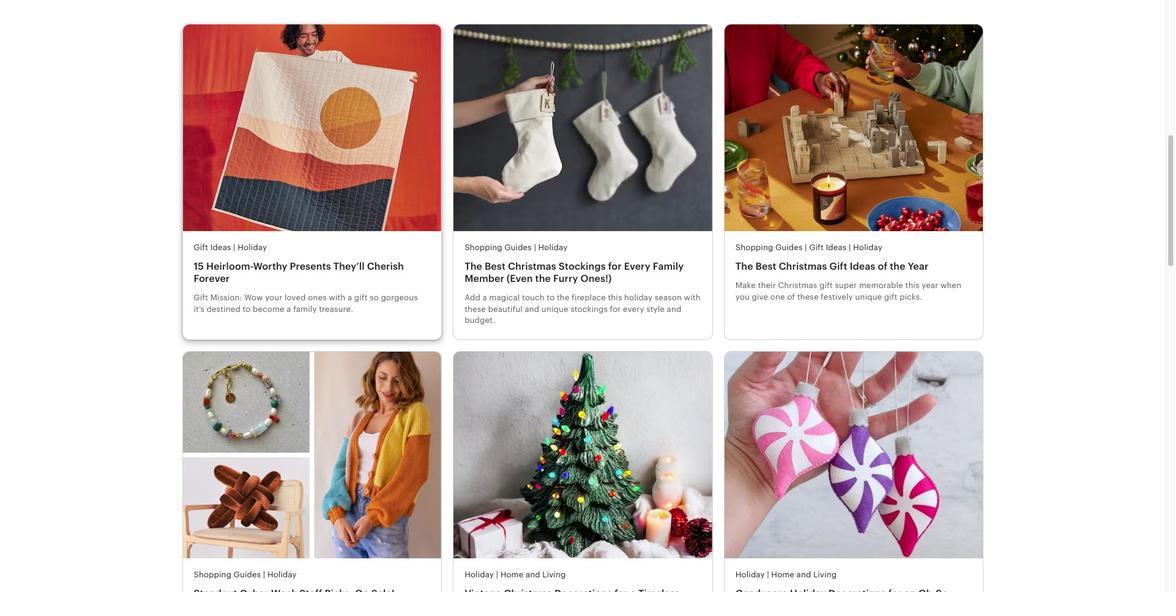 Task type: locate. For each thing, give the bounding box(es) containing it.
when
[[941, 281, 962, 291]]

best for the best christmas stockings for every family member (even the furry ones!)
[[485, 261, 506, 273]]

this left holiday
[[608, 294, 623, 303]]

gift up it's
[[194, 294, 208, 303]]

best up their
[[756, 261, 777, 273]]

this inside add a magical touch to the fireplace this holiday season with these beautiful and unique stockings for every style and budget.
[[608, 294, 623, 303]]

these down add
[[465, 305, 486, 314]]

a
[[348, 294, 352, 303], [483, 294, 487, 303], [287, 305, 291, 314]]

2 horizontal spatial shopping
[[736, 243, 774, 253]]

0 horizontal spatial a
[[287, 305, 291, 314]]

and
[[525, 305, 540, 314], [667, 305, 682, 314], [526, 571, 541, 580], [797, 571, 812, 580]]

so
[[370, 294, 379, 303]]

1 horizontal spatial these
[[798, 293, 819, 302]]

1 horizontal spatial to
[[547, 294, 555, 303]]

0 vertical spatial these
[[798, 293, 819, 302]]

1 horizontal spatial gift
[[820, 281, 833, 291]]

gift left so
[[355, 294, 368, 303]]

1 vertical spatial for
[[610, 305, 621, 314]]

15 heirloom-worthy presents they'll cherish forever link
[[194, 261, 431, 286]]

0 horizontal spatial best
[[485, 261, 506, 273]]

2 the from the left
[[736, 261, 754, 273]]

picks.
[[900, 293, 923, 302]]

0 horizontal spatial the
[[465, 261, 483, 273]]

0 horizontal spatial ideas
[[210, 243, 231, 253]]

a up 'treasure.'
[[348, 294, 352, 303]]

of up memorable
[[878, 261, 888, 273]]

0 vertical spatial of
[[878, 261, 888, 273]]

1 horizontal spatial unique
[[856, 293, 883, 302]]

stockings
[[571, 305, 608, 314]]

a right add
[[483, 294, 487, 303]]

touch
[[522, 294, 545, 303]]

christmas inside the best christmas stockings for every family member (even the furry ones!)
[[508, 261, 557, 273]]

0 horizontal spatial living
[[543, 571, 566, 580]]

guides
[[505, 243, 532, 253], [776, 243, 803, 253], [234, 571, 261, 580]]

2 horizontal spatial guides
[[776, 243, 803, 253]]

1 horizontal spatial gift ideas
[[810, 243, 847, 253]]

1 vertical spatial to
[[243, 305, 251, 314]]

0 vertical spatial unique
[[856, 293, 883, 302]]

1 home from the left
[[501, 571, 524, 580]]

1 horizontal spatial this
[[906, 281, 920, 291]]

ones
[[308, 294, 327, 303]]

best
[[485, 261, 506, 273], [756, 261, 777, 273]]

add a magical touch to the fireplace this holiday season with these beautiful and unique stockings for every style and budget.
[[465, 294, 701, 325]]

2 home and living from the left
[[772, 571, 837, 580]]

with up 'treasure.'
[[329, 294, 346, 303]]

0 vertical spatial the
[[891, 261, 906, 273]]

ideas up heirloom-
[[210, 243, 231, 253]]

best for the best christmas gift ideas of the year
[[756, 261, 777, 273]]

the inside the best christmas stockings for every family member (even the furry ones!)
[[465, 261, 483, 273]]

ideas up 'the best christmas gift ideas of the year'
[[826, 243, 847, 253]]

1 horizontal spatial home and living
[[772, 571, 837, 580]]

1 with from the left
[[329, 294, 346, 303]]

for inside add a magical touch to the fireplace this holiday season with these beautiful and unique stockings for every style and budget.
[[610, 305, 621, 314]]

family
[[293, 305, 317, 314]]

2 horizontal spatial the
[[891, 261, 906, 273]]

of right the one
[[788, 293, 796, 302]]

0 horizontal spatial the
[[536, 273, 551, 285]]

home and living
[[501, 571, 566, 580], [772, 571, 837, 580]]

1 living from the left
[[543, 571, 566, 580]]

unique down touch
[[542, 305, 569, 314]]

gift ideas up '15'
[[194, 243, 231, 253]]

2 horizontal spatial ideas
[[850, 261, 876, 273]]

christmas inside the make their christmas gift super memorable this year when you give one of these festively unique gift picks.
[[779, 281, 818, 291]]

1 best from the left
[[485, 261, 506, 273]]

the up member
[[465, 261, 483, 273]]

1 horizontal spatial shopping guides
[[465, 243, 532, 253]]

of inside the make their christmas gift super memorable this year when you give one of these festively unique gift picks.
[[788, 293, 796, 302]]

1 horizontal spatial the
[[736, 261, 754, 273]]

of
[[878, 261, 888, 273], [788, 293, 796, 302]]

1 the from the left
[[465, 261, 483, 273]]

1 horizontal spatial of
[[878, 261, 888, 273]]

gift ideas
[[194, 243, 231, 253], [810, 243, 847, 253]]

2 home from the left
[[772, 571, 795, 580]]

gift
[[194, 243, 208, 253], [810, 243, 824, 253], [830, 261, 848, 273], [194, 294, 208, 303]]

1 home and living from the left
[[501, 571, 566, 580]]

0 horizontal spatial gift ideas
[[194, 243, 231, 253]]

a down 'loved'
[[287, 305, 291, 314]]

2 with from the left
[[684, 294, 701, 303]]

christmas
[[508, 261, 557, 273], [779, 261, 828, 273], [779, 281, 818, 291]]

shopping for the best christmas gift ideas of the year
[[736, 243, 774, 253]]

unique down memorable
[[856, 293, 883, 302]]

1 vertical spatial these
[[465, 305, 486, 314]]

with right season on the right of page
[[684, 294, 701, 303]]

0 horizontal spatial gift
[[355, 294, 368, 303]]

2 best from the left
[[756, 261, 777, 273]]

15 heirloom-worthy presents they'll cherish forever
[[194, 261, 404, 285]]

gift inside the gift mission: wow your loved ones with a gift so gorgeous it's destined to become a family treasure.
[[355, 294, 368, 303]]

1 horizontal spatial with
[[684, 294, 701, 303]]

0 horizontal spatial of
[[788, 293, 796, 302]]

these left festively
[[798, 293, 819, 302]]

mission:
[[210, 294, 242, 303]]

1 gift ideas from the left
[[194, 243, 231, 253]]

the inside the best christmas stockings for every family member (even the furry ones!)
[[536, 273, 551, 285]]

unique
[[856, 293, 883, 302], [542, 305, 569, 314]]

1 vertical spatial unique
[[542, 305, 569, 314]]

0 horizontal spatial with
[[329, 294, 346, 303]]

gift up 'the best christmas gift ideas of the year'
[[810, 243, 824, 253]]

beautiful
[[488, 305, 523, 314]]

0 vertical spatial this
[[906, 281, 920, 291]]

with inside add a magical touch to the fireplace this holiday season with these beautiful and unique stockings for every style and budget.
[[684, 294, 701, 303]]

unique inside add a magical touch to the fireplace this holiday season with these beautiful and unique stockings for every style and budget.
[[542, 305, 569, 314]]

gift up super
[[830, 261, 848, 273]]

0 horizontal spatial this
[[608, 294, 623, 303]]

0 horizontal spatial shopping
[[194, 571, 232, 580]]

0 horizontal spatial home
[[501, 571, 524, 580]]

1 horizontal spatial the
[[557, 294, 570, 303]]

become
[[253, 305, 285, 314]]

gift down memorable
[[885, 293, 898, 302]]

shopping
[[465, 243, 503, 253], [736, 243, 774, 253], [194, 571, 232, 580]]

1 vertical spatial this
[[608, 294, 623, 303]]

this up picks.
[[906, 281, 920, 291]]

gift ideas up 'the best christmas gift ideas of the year'
[[810, 243, 847, 253]]

treasure.
[[319, 305, 353, 314]]

with inside the gift mission: wow your loved ones with a gift so gorgeous it's destined to become a family treasure.
[[329, 294, 346, 303]]

1 horizontal spatial guides
[[505, 243, 532, 253]]

make
[[736, 281, 756, 291]]

0 horizontal spatial to
[[243, 305, 251, 314]]

this
[[906, 281, 920, 291], [608, 294, 623, 303]]

furry
[[554, 273, 579, 285]]

shopping guides
[[465, 243, 532, 253], [736, 243, 803, 253], [194, 571, 261, 580]]

to right touch
[[547, 294, 555, 303]]

season
[[655, 294, 682, 303]]

to
[[547, 294, 555, 303], [243, 305, 251, 314]]

2 horizontal spatial a
[[483, 294, 487, 303]]

0 horizontal spatial guides
[[234, 571, 261, 580]]

ideas up super
[[850, 261, 876, 273]]

best up member
[[485, 261, 506, 273]]

with
[[329, 294, 346, 303], [684, 294, 701, 303]]

gift
[[820, 281, 833, 291], [885, 293, 898, 302], [355, 294, 368, 303]]

heirloom-
[[206, 261, 253, 273]]

0 horizontal spatial unique
[[542, 305, 569, 314]]

cherish
[[367, 261, 404, 273]]

for inside the best christmas stockings for every family member (even the furry ones!)
[[609, 261, 622, 273]]

super
[[836, 281, 858, 291]]

2 vertical spatial the
[[557, 294, 570, 303]]

1 vertical spatial of
[[788, 293, 796, 302]]

these inside add a magical touch to the fireplace this holiday season with these beautiful and unique stockings for every style and budget.
[[465, 305, 486, 314]]

the up make
[[736, 261, 754, 273]]

0 vertical spatial for
[[609, 261, 622, 273]]

loved
[[285, 294, 306, 303]]

the down furry
[[557, 294, 570, 303]]

1 horizontal spatial living
[[814, 571, 837, 580]]

0 vertical spatial to
[[547, 294, 555, 303]]

0 horizontal spatial home and living
[[501, 571, 566, 580]]

holiday
[[238, 243, 267, 253], [539, 243, 568, 253], [854, 243, 883, 253], [268, 571, 297, 580], [465, 571, 494, 580], [736, 571, 765, 580]]

the left year
[[891, 261, 906, 273]]

2 horizontal spatial shopping guides
[[736, 243, 803, 253]]

the
[[465, 261, 483, 273], [736, 261, 754, 273]]

0 horizontal spatial these
[[465, 305, 486, 314]]

the best christmas gift ideas of the year
[[736, 261, 929, 273]]

ideas
[[210, 243, 231, 253], [826, 243, 847, 253], [850, 261, 876, 273]]

gift mission: wow your loved ones with a gift so gorgeous it's destined to become a family treasure.
[[194, 294, 418, 314]]

2 horizontal spatial gift
[[885, 293, 898, 302]]

gift up festively
[[820, 281, 833, 291]]

1 vertical spatial the
[[536, 273, 551, 285]]

the inside the best christmas gift ideas of the year link
[[736, 261, 754, 273]]

1 horizontal spatial best
[[756, 261, 777, 273]]

15
[[194, 261, 204, 273]]

for
[[609, 261, 622, 273], [610, 305, 621, 314]]

the up touch
[[536, 273, 551, 285]]

these
[[798, 293, 819, 302], [465, 305, 486, 314]]

best inside the best christmas stockings for every family member (even the furry ones!)
[[485, 261, 506, 273]]

to down wow
[[243, 305, 251, 314]]

living
[[543, 571, 566, 580], [814, 571, 837, 580]]

the best christmas stockings for every family member (even the furry ones!) link
[[465, 261, 702, 286]]

home
[[501, 571, 524, 580], [772, 571, 795, 580]]

1 horizontal spatial home
[[772, 571, 795, 580]]

the
[[891, 261, 906, 273], [536, 273, 551, 285], [557, 294, 570, 303]]

shopping guides for the best christmas stockings for every family member (even the furry ones!)
[[465, 243, 532, 253]]

1 horizontal spatial shopping
[[465, 243, 503, 253]]



Task type: vqa. For each thing, say whether or not it's contained in the screenshot.
a to the middle
yes



Task type: describe. For each thing, give the bounding box(es) containing it.
unique inside the make their christmas gift super memorable this year when you give one of these festively unique gift picks.
[[856, 293, 883, 302]]

their
[[759, 281, 777, 291]]

holiday
[[625, 294, 653, 303]]

year
[[909, 261, 929, 273]]

year
[[922, 281, 939, 291]]

give
[[752, 293, 769, 302]]

guides for stockings
[[505, 243, 532, 253]]

a inside add a magical touch to the fireplace this holiday season with these beautiful and unique stockings for every style and budget.
[[483, 294, 487, 303]]

1 horizontal spatial a
[[348, 294, 352, 303]]

style
[[647, 305, 665, 314]]

this inside the make their christmas gift super memorable this year when you give one of these festively unique gift picks.
[[906, 281, 920, 291]]

presents
[[290, 261, 331, 273]]

every
[[623, 305, 645, 314]]

it's
[[194, 305, 205, 314]]

the for the best christmas stockings for every family member (even the furry ones!)
[[465, 261, 483, 273]]

gift inside the gift mission: wow your loved ones with a gift so gorgeous it's destined to become a family treasure.
[[194, 294, 208, 303]]

forever
[[194, 273, 230, 285]]

to inside add a magical touch to the fireplace this holiday season with these beautiful and unique stockings for every style and budget.
[[547, 294, 555, 303]]

christmas for gift
[[779, 281, 818, 291]]

member
[[465, 273, 505, 285]]

every
[[625, 261, 651, 273]]

shopping for the best christmas stockings for every family member (even the furry ones!)
[[465, 243, 503, 253]]

shopping guides for the best christmas gift ideas of the year
[[736, 243, 803, 253]]

the best christmas gift ideas of the year link
[[736, 261, 973, 273]]

the best christmas stockings for every family member (even the furry ones!)
[[465, 261, 684, 285]]

family
[[653, 261, 684, 273]]

make their christmas gift super memorable this year when you give one of these festively unique gift picks.
[[736, 281, 962, 302]]

stockings
[[559, 261, 606, 273]]

christmas for stockings
[[508, 261, 557, 273]]

1 horizontal spatial ideas
[[826, 243, 847, 253]]

wow
[[244, 294, 263, 303]]

worthy
[[253, 261, 288, 273]]

you
[[736, 293, 750, 302]]

memorable
[[860, 281, 904, 291]]

ones!)
[[581, 273, 612, 285]]

2 living from the left
[[814, 571, 837, 580]]

the inside add a magical touch to the fireplace this holiday season with these beautiful and unique stockings for every style and budget.
[[557, 294, 570, 303]]

one
[[771, 293, 786, 302]]

christmas for gift
[[779, 261, 828, 273]]

gift up '15'
[[194, 243, 208, 253]]

they'll
[[334, 261, 365, 273]]

fireplace
[[572, 294, 606, 303]]

(even
[[507, 273, 533, 285]]

festively
[[821, 293, 854, 302]]

magical
[[490, 294, 520, 303]]

gorgeous
[[381, 294, 418, 303]]

to inside the gift mission: wow your loved ones with a gift so gorgeous it's destined to become a family treasure.
[[243, 305, 251, 314]]

2 gift ideas from the left
[[810, 243, 847, 253]]

0 horizontal spatial shopping guides
[[194, 571, 261, 580]]

your
[[265, 294, 283, 303]]

these inside the make their christmas gift super memorable this year when you give one of these festively unique gift picks.
[[798, 293, 819, 302]]

the for the best christmas gift ideas of the year
[[736, 261, 754, 273]]

guides for gift
[[776, 243, 803, 253]]

budget.
[[465, 316, 495, 325]]

add
[[465, 294, 481, 303]]

destined
[[207, 305, 241, 314]]



